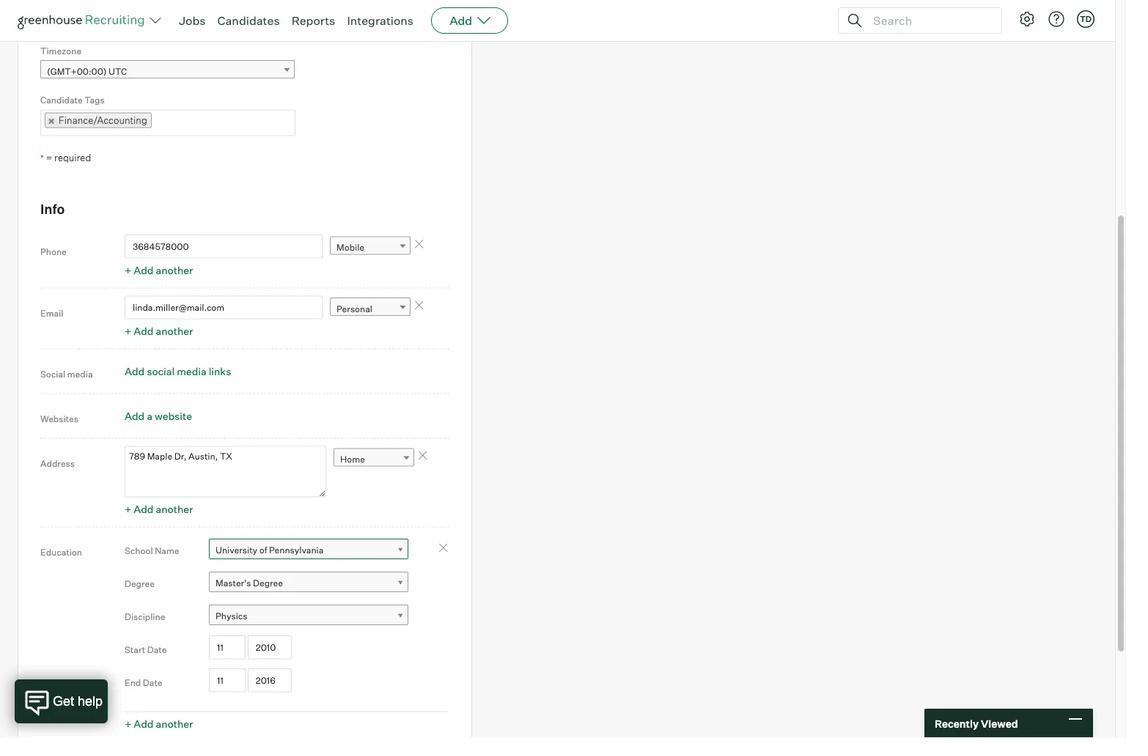 Task type: locate. For each thing, give the bounding box(es) containing it.
jobs link
[[179, 13, 206, 28]]

tags
[[85, 94, 105, 105]]

school name
[[125, 546, 179, 557]]

1 + from the top
[[125, 264, 131, 277]]

+ add another link for address
[[125, 503, 193, 516]]

+ add another link for email
[[125, 325, 193, 338]]

degree down university of pennsylvania
[[253, 578, 283, 589]]

1 yyyy text field from the top
[[248, 636, 292, 660]]

add
[[450, 13, 473, 28], [134, 264, 154, 277], [134, 325, 154, 338], [125, 365, 145, 378], [125, 410, 145, 423], [134, 503, 154, 516], [134, 718, 154, 731]]

education
[[40, 547, 82, 558]]

1 horizontal spatial degree
[[253, 578, 283, 589]]

(gmt+00:00) utc
[[47, 66, 127, 77]]

+ add another for education
[[125, 718, 193, 731]]

4 another from the top
[[156, 718, 193, 731]]

configure image
[[1019, 10, 1037, 28]]

another
[[156, 264, 193, 277], [156, 325, 193, 338], [156, 503, 193, 516], [156, 718, 193, 731]]

date
[[147, 645, 167, 656], [143, 678, 163, 689]]

+ for email
[[125, 325, 131, 338]]

2 yyyy text field from the top
[[248, 669, 292, 693]]

links
[[209, 365, 231, 378]]

date right end
[[143, 678, 163, 689]]

MM text field
[[209, 669, 246, 693]]

3 + from the top
[[125, 503, 131, 516]]

yyyy text field for start date
[[248, 636, 292, 660]]

None text field
[[125, 235, 323, 258], [125, 447, 326, 498], [125, 235, 323, 258], [125, 447, 326, 498]]

another for address
[[156, 503, 193, 516]]

date right start
[[147, 645, 167, 656]]

physics link
[[209, 605, 409, 626]]

another for email
[[156, 325, 193, 338]]

2 + add another from the top
[[125, 325, 193, 338]]

2 another from the top
[[156, 325, 193, 338]]

end date
[[125, 678, 163, 689]]

media left links
[[177, 365, 207, 378]]

yyyy text field for end date
[[248, 669, 292, 693]]

degree down school at the bottom left of the page
[[125, 579, 155, 590]]

add inside popup button
[[450, 13, 473, 28]]

3 another from the top
[[156, 503, 193, 516]]

+ add another inside education element
[[125, 718, 193, 731]]

home link
[[334, 449, 414, 470]]

4 + add another link from the top
[[125, 718, 193, 731]]

date for start date
[[147, 645, 167, 656]]

4 + from the top
[[125, 718, 131, 731]]

2 + add another link from the top
[[125, 325, 193, 338]]

4 + add another from the top
[[125, 718, 193, 731]]

timezone
[[40, 45, 82, 56]]

candidate
[[40, 94, 83, 105]]

1 vertical spatial yyyy text field
[[248, 669, 292, 693]]

pennsylvania
[[269, 545, 324, 556]]

integrations link
[[347, 13, 414, 28]]

(gmt+00:00) utc link
[[40, 60, 295, 81]]

university
[[216, 545, 258, 556]]

+ inside education element
[[125, 718, 131, 731]]

+
[[125, 264, 131, 277], [125, 325, 131, 338], [125, 503, 131, 516], [125, 718, 131, 731]]

1 vertical spatial date
[[143, 678, 163, 689]]

2 + from the top
[[125, 325, 131, 338]]

=
[[46, 152, 52, 164]]

university of pennsylvania link
[[209, 539, 409, 560]]

+ add another
[[125, 264, 193, 277], [125, 325, 193, 338], [125, 503, 193, 516], [125, 718, 193, 731]]

reports link
[[292, 13, 336, 28]]

start date
[[125, 645, 167, 656]]

3 + add another link from the top
[[125, 503, 193, 516]]

degree
[[253, 578, 283, 589], [125, 579, 155, 590]]

media
[[177, 365, 207, 378], [67, 369, 93, 380]]

1 + add another link from the top
[[125, 264, 193, 277]]

start
[[125, 645, 145, 656]]

greenhouse recruiting image
[[18, 12, 150, 29]]

required
[[54, 152, 91, 164]]

1 + add another from the top
[[125, 264, 193, 277]]

MM text field
[[209, 636, 246, 660]]

None text field
[[40, 5, 284, 29], [152, 111, 166, 135], [125, 296, 323, 320], [40, 5, 284, 29], [152, 111, 166, 135], [125, 296, 323, 320]]

recently viewed
[[935, 718, 1019, 730]]

utc
[[109, 66, 127, 77]]

0 vertical spatial date
[[147, 645, 167, 656]]

3 + add another from the top
[[125, 503, 193, 516]]

yyyy text field right mm text box
[[248, 669, 292, 693]]

+ add another link
[[125, 264, 193, 277], [125, 325, 193, 338], [125, 503, 193, 516], [125, 718, 193, 731]]

another inside education element
[[156, 718, 193, 731]]

add social media links link
[[125, 365, 231, 378]]

1 another from the top
[[156, 264, 193, 277]]

address
[[40, 458, 75, 469]]

0 vertical spatial yyyy text field
[[248, 636, 292, 660]]

personal
[[337, 303, 373, 314]]

YYYY text field
[[248, 636, 292, 660], [248, 669, 292, 693]]

+ add another for email
[[125, 325, 193, 338]]

Search text field
[[870, 10, 989, 31]]

*
[[40, 153, 44, 164]]

social media
[[40, 369, 93, 380]]

1 horizontal spatial media
[[177, 365, 207, 378]]

media right the social
[[67, 369, 93, 380]]

yyyy text field right mm text field
[[248, 636, 292, 660]]

email
[[40, 308, 63, 319]]

recently
[[935, 718, 979, 730]]

add inside education element
[[134, 718, 154, 731]]

another for phone
[[156, 264, 193, 277]]



Task type: vqa. For each thing, say whether or not it's contained in the screenshot.
+ Add another link
yes



Task type: describe. For each thing, give the bounding box(es) containing it.
discipline
[[125, 612, 165, 623]]

of
[[259, 545, 267, 556]]

add a website link
[[125, 410, 192, 423]]

phone
[[40, 246, 67, 257]]

viewed
[[982, 718, 1019, 730]]

home
[[340, 454, 365, 465]]

+ for education
[[125, 718, 131, 731]]

jobs
[[179, 13, 206, 28]]

+ add another link for education
[[125, 718, 193, 731]]

integrations
[[347, 13, 414, 28]]

+ add another for address
[[125, 503, 193, 516]]

education element
[[125, 532, 450, 735]]

td button
[[1075, 7, 1098, 31]]

td
[[1081, 14, 1092, 24]]

reports
[[292, 13, 336, 28]]

name
[[155, 546, 179, 557]]

+ add another for phone
[[125, 264, 193, 277]]

candidates link
[[218, 13, 280, 28]]

end
[[125, 678, 141, 689]]

td button
[[1078, 10, 1095, 28]]

add button
[[431, 7, 509, 34]]

mobile
[[337, 242, 365, 253]]

+ add another link for phone
[[125, 264, 193, 277]]

add social media links
[[125, 365, 231, 378]]

a
[[147, 410, 153, 423]]

university of pennsylvania
[[216, 545, 324, 556]]

master's
[[216, 578, 251, 589]]

+ for address
[[125, 503, 131, 516]]

personal link
[[330, 298, 411, 319]]

candidate tags
[[40, 94, 105, 105]]

another for education
[[156, 718, 193, 731]]

social
[[40, 369, 65, 380]]

mobile link
[[330, 237, 411, 258]]

websites
[[40, 414, 78, 425]]

master's degree
[[216, 578, 283, 589]]

date for end date
[[143, 678, 163, 689]]

info
[[40, 201, 65, 217]]

finance/accounting
[[59, 114, 147, 126]]

physics
[[216, 611, 248, 622]]

0 horizontal spatial media
[[67, 369, 93, 380]]

candidates
[[218, 13, 280, 28]]

social
[[147, 365, 175, 378]]

0 horizontal spatial degree
[[125, 579, 155, 590]]

(gmt+00:00)
[[47, 66, 107, 77]]

school
[[125, 546, 153, 557]]

add a website
[[125, 410, 192, 423]]

master's degree link
[[209, 572, 409, 593]]

+ for phone
[[125, 264, 131, 277]]

website
[[155, 410, 192, 423]]

* = required
[[40, 152, 91, 164]]

degree inside the master's degree link
[[253, 578, 283, 589]]



